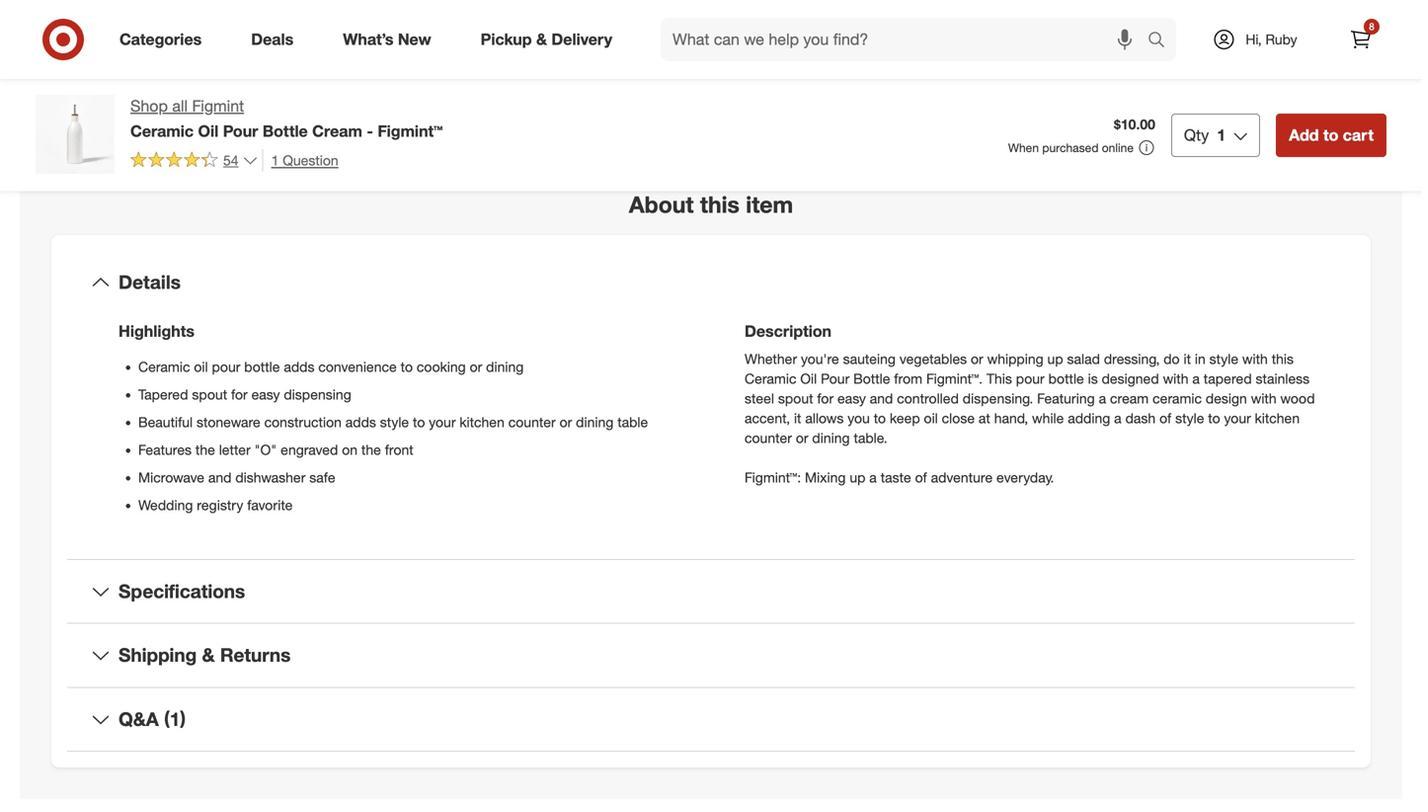 Task type: locate. For each thing, give the bounding box(es) containing it.
counter inside whether you're sauteing vegetables or whipping up salad dressing, do it in style with this ceramic oil pour bottle from figmint™. this pour bottle is designed with a tapered stainless steel spout for easy and controlled dispensing. featuring a cream ceramic design with wood accent, it allows you to keep oil close at hand, while adding a dash of style to your kitchen counter or dining table.
[[745, 430, 792, 447]]

description
[[745, 322, 832, 341]]

searching
[[522, 37, 574, 52]]

0 horizontal spatial the
[[196, 442, 215, 459]]

1
[[1218, 125, 1226, 145], [271, 152, 279, 169]]

or up the "figmint™." at the right
[[971, 351, 984, 368]]

dining down the allows
[[813, 430, 850, 447]]

easy inside whether you're sauteing vegetables or whipping up salad dressing, do it in style with this ceramic oil pour bottle from figmint™. this pour bottle is designed with a tapered stainless steel spout for easy and controlled dispensing. featuring a cream ceramic design with wood accent, it allows you to keep oil close at hand, while adding a dash of style to your kitchen counter or dining table.
[[838, 390, 866, 407]]

1 left the question
[[271, 152, 279, 169]]

oil inside shop all figmint ceramic oil pour bottle cream - figmint™
[[198, 121, 219, 141]]

- right line
[[593, 21, 598, 36]]

0 vertical spatial adds
[[284, 359, 315, 376]]

all
[[172, 96, 188, 116]]

are
[[637, 21, 653, 36], [625, 37, 642, 52]]

convenience
[[319, 359, 397, 376]]

a up adding
[[1099, 390, 1107, 407]]

line
[[567, 21, 590, 36]]

ceramic inside shop all figmint ceramic oil pour bottle cream - figmint™
[[130, 121, 194, 141]]

1 horizontal spatial -
[[593, 21, 598, 36]]

0 vertical spatial oil
[[194, 359, 208, 376]]

stoneware
[[197, 414, 261, 431]]

newest
[[443, 21, 483, 36]]

0 horizontal spatial your
[[429, 414, 456, 431]]

adds up on
[[346, 414, 376, 431]]

0 horizontal spatial &
[[202, 644, 215, 667]]

adds
[[284, 359, 315, 376], [346, 414, 376, 431]]

hand,
[[995, 410, 1029, 427]]

oil inside whether you're sauteing vegetables or whipping up salad dressing, do it in style with this ceramic oil pour bottle from figmint™. this pour bottle is designed with a tapered stainless steel spout for easy and controlled dispensing. featuring a cream ceramic design with wood accent, it allows you to keep oil close at hand, while adding a dash of style to your kitchen counter or dining table.
[[924, 410, 938, 427]]

& inside dropdown button
[[202, 644, 215, 667]]

ceramic down shop at top left
[[130, 121, 194, 141]]

pickup & delivery link
[[464, 18, 637, 61]]

bottle up "tapered spout for easy dispensing"
[[244, 359, 280, 376]]

a right add
[[563, 53, 569, 68]]

shop all figmint ceramic oil pour bottle cream - figmint™
[[130, 96, 443, 141]]

oil down figmint
[[198, 121, 219, 141]]

shipping & returns
[[119, 644, 291, 667]]

1 horizontal spatial 1
[[1218, 125, 1226, 145]]

- inside shop all figmint ceramic oil pour bottle cream - figmint™
[[367, 121, 373, 141]]

what's new link
[[326, 18, 456, 61]]

1 vertical spatial are
[[625, 37, 642, 52]]

0 horizontal spatial for
[[231, 386, 248, 403]]

0 horizontal spatial -
[[367, 121, 373, 141]]

categories link
[[103, 18, 226, 61]]

this
[[987, 370, 1013, 388]]

0 vertical spatial of
[[1160, 410, 1172, 427]]

details button
[[67, 251, 1356, 314]]

with up ceramic
[[1164, 370, 1189, 388]]

1 vertical spatial bottle
[[854, 370, 891, 388]]

1 horizontal spatial kitchen
[[1256, 410, 1301, 427]]

what's
[[343, 30, 394, 49]]

0 horizontal spatial it
[[794, 410, 802, 427]]

cream
[[1111, 390, 1149, 407]]

for up stoneware
[[231, 386, 248, 403]]

pour inside shop all figmint ceramic oil pour bottle cream - figmint™
[[223, 121, 258, 141]]

allows
[[806, 410, 844, 427]]

figmint™
[[378, 121, 443, 141]]

1 horizontal spatial spout
[[778, 390, 814, 407]]

1 horizontal spatial of
[[1160, 410, 1172, 427]]

oil down you're
[[801, 370, 817, 388]]

highlights
[[119, 322, 195, 341]]

and up you
[[870, 390, 894, 407]]

1 horizontal spatial bottle
[[1049, 370, 1085, 388]]

what's new
[[343, 30, 431, 49]]

with down stainless
[[1252, 390, 1277, 407]]

image gallery element
[[36, 0, 688, 144]]

style up tapered at top
[[1210, 351, 1239, 368]]

style up the front
[[380, 414, 409, 431]]

0 horizontal spatial bottle
[[263, 121, 308, 141]]

bottle down the sauteing
[[854, 370, 891, 388]]

pickup
[[481, 30, 532, 49]]

1 horizontal spatial for
[[818, 390, 834, 407]]

1 right qty
[[1218, 125, 1226, 145]]

0 horizontal spatial adds
[[284, 359, 315, 376]]

0 vertical spatial oil
[[198, 121, 219, 141]]

dining right the cooking
[[486, 359, 524, 376]]

microwave and dishwasher safe
[[138, 469, 335, 486]]

design
[[1206, 390, 1248, 407]]

to up the front
[[413, 414, 425, 431]]

0 vertical spatial pour
[[223, 121, 258, 141]]

pour
[[223, 121, 258, 141], [821, 370, 850, 388]]

1 vertical spatial up
[[850, 469, 866, 486]]

are right these
[[637, 21, 653, 36]]

featuring
[[1038, 390, 1096, 407]]

to inside newest favorite target line - these are exactly what i've been searching for. they are so cute and practical and add a nice touch to my kitchen.
[[631, 53, 641, 68]]

style down ceramic
[[1176, 410, 1205, 427]]

dispensing.
[[963, 390, 1034, 407]]

1 horizontal spatial your
[[1225, 410, 1252, 427]]

whipping
[[988, 351, 1044, 368]]

do
[[1164, 351, 1180, 368]]

0 vertical spatial with
[[1243, 351, 1269, 368]]

1 horizontal spatial &
[[537, 30, 547, 49]]

adds up dispensing
[[284, 359, 315, 376]]

of right "taste"
[[916, 469, 928, 486]]

image of ceramic oil pour bottle cream - figmint™ image
[[36, 95, 115, 174]]

pour down whipping at the top right of page
[[1017, 370, 1045, 388]]

are down these
[[625, 37, 642, 52]]

easy up stoneware
[[252, 386, 280, 403]]

1 vertical spatial 1
[[271, 152, 279, 169]]

1 vertical spatial &
[[202, 644, 215, 667]]

bottle inside shop all figmint ceramic oil pour bottle cream - figmint™
[[263, 121, 308, 141]]

table
[[618, 414, 648, 431]]

oil up "tapered spout for easy dispensing"
[[194, 359, 208, 376]]

kitchen down wood
[[1256, 410, 1301, 427]]

1 question
[[271, 152, 339, 169]]

dining
[[486, 359, 524, 376], [576, 414, 614, 431], [813, 430, 850, 447]]

1 question link
[[262, 149, 339, 172]]

1 horizontal spatial oil
[[801, 370, 817, 388]]

microwave
[[138, 469, 205, 486]]

up inside whether you're sauteing vegetables or whipping up salad dressing, do it in style with this ceramic oil pour bottle from figmint™. this pour bottle is designed with a tapered stainless steel spout for easy and controlled dispensing. featuring a cream ceramic design with wood accent, it allows you to keep oil close at hand, while adding a dash of style to your kitchen counter or dining table.
[[1048, 351, 1064, 368]]

1 horizontal spatial counter
[[745, 430, 792, 447]]

safe
[[310, 469, 335, 486]]

it
[[1184, 351, 1192, 368], [794, 410, 802, 427]]

a left "taste"
[[870, 469, 877, 486]]

a inside newest favorite target line - these are exactly what i've been searching for. they are so cute and practical and add a nice touch to my kitchen.
[[563, 53, 569, 68]]

1 vertical spatial pour
[[821, 370, 850, 388]]

deals link
[[234, 18, 318, 61]]

while
[[1033, 410, 1065, 427]]

easy
[[252, 386, 280, 403], [838, 390, 866, 407]]

the left letter
[[196, 442, 215, 459]]

your inside whether you're sauteing vegetables or whipping up salad dressing, do it in style with this ceramic oil pour bottle from figmint™. this pour bottle is designed with a tapered stainless steel spout for easy and controlled dispensing. featuring a cream ceramic design with wood accent, it allows you to keep oil close at hand, while adding a dash of style to your kitchen counter or dining table.
[[1225, 410, 1252, 427]]

1 horizontal spatial bottle
[[854, 370, 891, 388]]

beautiful stoneware construction adds style to your kitchen counter or dining table
[[138, 414, 648, 431]]

1 vertical spatial oil
[[801, 370, 817, 388]]

1 horizontal spatial pour
[[1017, 370, 1045, 388]]

pour inside whether you're sauteing vegetables or whipping up salad dressing, do it in style with this ceramic oil pour bottle from figmint™. this pour bottle is designed with a tapered stainless steel spout for easy and controlled dispensing. featuring a cream ceramic design with wood accent, it allows you to keep oil close at hand, while adding a dash of style to your kitchen counter or dining table.
[[1017, 370, 1045, 388]]

2 horizontal spatial dining
[[813, 430, 850, 447]]

to right the touch
[[631, 53, 641, 68]]

pour down you're
[[821, 370, 850, 388]]

cooking
[[417, 359, 466, 376]]

- right the cream
[[367, 121, 373, 141]]

steel
[[745, 390, 775, 407]]

pour up "tapered spout for easy dispensing"
[[212, 359, 241, 376]]

kitchen down the cooking
[[460, 414, 505, 431]]

kitchen inside whether you're sauteing vegetables or whipping up salad dressing, do it in style with this ceramic oil pour bottle from figmint™. this pour bottle is designed with a tapered stainless steel spout for easy and controlled dispensing. featuring a cream ceramic design with wood accent, it allows you to keep oil close at hand, while adding a dash of style to your kitchen counter or dining table.
[[1256, 410, 1301, 427]]

with up tapered at top
[[1243, 351, 1269, 368]]

1 vertical spatial oil
[[924, 410, 938, 427]]

1 vertical spatial this
[[1272, 351, 1294, 368]]

1 horizontal spatial this
[[1272, 351, 1294, 368]]

up right mixing
[[850, 469, 866, 486]]

pour up the 54
[[223, 121, 258, 141]]

easy up you
[[838, 390, 866, 407]]

1 the from the left
[[196, 442, 215, 459]]

0 vertical spatial up
[[1048, 351, 1064, 368]]

pour
[[212, 359, 241, 376], [1017, 370, 1045, 388]]

adventure
[[931, 469, 993, 486]]

1 horizontal spatial adds
[[346, 414, 376, 431]]

1 horizontal spatial oil
[[924, 410, 938, 427]]

ceramic inside whether you're sauteing vegetables or whipping up salad dressing, do it in style with this ceramic oil pour bottle from figmint™. this pour bottle is designed with a tapered stainless steel spout for easy and controlled dispensing. featuring a cream ceramic design with wood accent, it allows you to keep oil close at hand, while adding a dash of style to your kitchen counter or dining table.
[[745, 370, 797, 388]]

to inside add to cart button
[[1324, 125, 1339, 145]]

0 vertical spatial are
[[637, 21, 653, 36]]

0 horizontal spatial oil
[[194, 359, 208, 376]]

your down the cooking
[[429, 414, 456, 431]]

0 vertical spatial this
[[700, 191, 740, 219]]

0 vertical spatial bottle
[[263, 121, 308, 141]]

it left in
[[1184, 351, 1192, 368]]

bottle up featuring on the right of the page
[[1049, 370, 1085, 388]]

search
[[1139, 32, 1187, 51]]

of down ceramic
[[1160, 410, 1172, 427]]

nice
[[572, 53, 594, 68]]

0 horizontal spatial this
[[700, 191, 740, 219]]

mixing
[[805, 469, 846, 486]]

and up "registry"
[[208, 469, 232, 486]]

1 vertical spatial of
[[916, 469, 928, 486]]

&
[[537, 30, 547, 49], [202, 644, 215, 667]]

(1)
[[164, 708, 186, 731]]

about this item
[[629, 191, 794, 219]]

with
[[1243, 351, 1269, 368], [1164, 370, 1189, 388], [1252, 390, 1277, 407]]

1 horizontal spatial easy
[[838, 390, 866, 407]]

dining left 'table'
[[576, 414, 614, 431]]

purchased
[[1043, 140, 1099, 155]]

up left 'salad'
[[1048, 351, 1064, 368]]

details
[[119, 271, 181, 293]]

bottle inside whether you're sauteing vegetables or whipping up salad dressing, do it in style with this ceramic oil pour bottle from figmint™. this pour bottle is designed with a tapered stainless steel spout for easy and controlled dispensing. featuring a cream ceramic design with wood accent, it allows you to keep oil close at hand, while adding a dash of style to your kitchen counter or dining table.
[[1049, 370, 1085, 388]]

0 vertical spatial it
[[1184, 351, 1192, 368]]

0 vertical spatial 1
[[1218, 125, 1226, 145]]

your down design
[[1225, 410, 1252, 427]]

0 vertical spatial -
[[593, 21, 598, 36]]

add
[[539, 53, 559, 68]]

to right you
[[874, 410, 886, 427]]

figmint™: mixing up a taste of adventure everyday.
[[745, 469, 1055, 486]]

on
[[342, 442, 358, 459]]

i've
[[471, 37, 488, 52]]

to right add
[[1324, 125, 1339, 145]]

or right the cooking
[[470, 359, 482, 376]]

this up stainless
[[1272, 351, 1294, 368]]

1 vertical spatial adds
[[346, 414, 376, 431]]

1 vertical spatial -
[[367, 121, 373, 141]]

ceramic down whether
[[745, 370, 797, 388]]

1 horizontal spatial up
[[1048, 351, 1064, 368]]

spout up stoneware
[[192, 386, 227, 403]]

q&a (1)
[[119, 708, 186, 731]]

this left item
[[700, 191, 740, 219]]

the right on
[[362, 442, 381, 459]]

8 link
[[1340, 18, 1383, 61]]

0 vertical spatial &
[[537, 30, 547, 49]]

kaitlyn
[[401, 21, 440, 36]]

touch
[[598, 53, 628, 68]]

oil down controlled
[[924, 410, 938, 427]]

0 horizontal spatial oil
[[198, 121, 219, 141]]

cart
[[1344, 125, 1374, 145]]

0 horizontal spatial pour
[[223, 121, 258, 141]]

bottle up 1 question link
[[263, 121, 308, 141]]

spout up accent,
[[778, 390, 814, 407]]

1 horizontal spatial style
[[1176, 410, 1205, 427]]

for up the allows
[[818, 390, 834, 407]]

oil
[[198, 121, 219, 141], [801, 370, 817, 388]]

online
[[1103, 140, 1134, 155]]

0 horizontal spatial up
[[850, 469, 866, 486]]

you're
[[801, 351, 840, 368]]

1 vertical spatial it
[[794, 410, 802, 427]]

1 horizontal spatial the
[[362, 442, 381, 459]]

it left the allows
[[794, 410, 802, 427]]

practical
[[467, 53, 512, 68]]

1 horizontal spatial pour
[[821, 370, 850, 388]]

more
[[338, 112, 374, 131]]



Task type: vqa. For each thing, say whether or not it's contained in the screenshot.
Newest Favorite Target Line - These are exactly what i've been searching for. They are so cute and practical and add a nice touch to my kitchen.
yes



Task type: describe. For each thing, give the bounding box(es) containing it.
1 horizontal spatial it
[[1184, 351, 1192, 368]]

construction
[[264, 414, 342, 431]]

cute
[[417, 53, 440, 68]]

kitchen.
[[420, 69, 462, 84]]

or left 'table'
[[560, 414, 572, 431]]

2 horizontal spatial style
[[1210, 351, 1239, 368]]

returns
[[220, 644, 291, 667]]

controlled
[[897, 390, 959, 407]]

0 horizontal spatial style
[[380, 414, 409, 431]]

2 the from the left
[[362, 442, 381, 459]]

"o"
[[255, 442, 277, 459]]

pour inside whether you're sauteing vegetables or whipping up salad dressing, do it in style with this ceramic oil pour bottle from figmint™. this pour bottle is designed with a tapered stainless steel spout for easy and controlled dispensing. featuring a cream ceramic design with wood accent, it allows you to keep oil close at hand, while adding a dash of style to your kitchen counter or dining table.
[[821, 370, 850, 388]]

sauteing
[[843, 351, 896, 368]]

a left dash on the bottom of the page
[[1115, 410, 1122, 427]]

ceramic
[[1153, 390, 1203, 407]]

& for pickup
[[537, 30, 547, 49]]

dressing,
[[1105, 351, 1160, 368]]

accent,
[[745, 410, 791, 427]]

so
[[401, 53, 414, 68]]

for.
[[577, 37, 593, 52]]

2 vertical spatial with
[[1252, 390, 1277, 407]]

0 horizontal spatial 1
[[271, 152, 279, 169]]

ruby
[[1266, 31, 1298, 48]]

qty
[[1185, 125, 1210, 145]]

cream
[[312, 121, 363, 141]]

$10.00
[[1115, 116, 1156, 133]]

they
[[596, 37, 622, 52]]

figmint™:
[[745, 469, 801, 486]]

1 horizontal spatial dining
[[576, 414, 614, 431]]

search button
[[1139, 18, 1187, 65]]

ceramic up tapered
[[138, 359, 190, 376]]

vegetables
[[900, 351, 968, 368]]

1 vertical spatial with
[[1164, 370, 1189, 388]]

sponsored
[[1329, 108, 1387, 123]]

0 horizontal spatial pour
[[212, 359, 241, 376]]

and inside whether you're sauteing vegetables or whipping up salad dressing, do it in style with this ceramic oil pour bottle from figmint™. this pour bottle is designed with a tapered stainless steel spout for easy and controlled dispensing. featuring a cream ceramic design with wood accent, it allows you to keep oil close at hand, while adding a dash of style to your kitchen counter or dining table.
[[870, 390, 894, 407]]

from
[[895, 370, 923, 388]]

images
[[379, 112, 430, 131]]

ceramic oil pour bottle adds convenience to cooking or dining
[[138, 359, 524, 376]]

8
[[1370, 20, 1375, 33]]

features
[[138, 442, 192, 459]]

54
[[223, 151, 239, 169]]

stainless
[[1256, 370, 1310, 388]]

show more images button
[[281, 100, 443, 144]]

figmint™.
[[927, 370, 983, 388]]

is
[[1089, 370, 1099, 388]]

a down in
[[1193, 370, 1200, 388]]

What can we help you find? suggestions appear below search field
[[661, 18, 1153, 61]]

to down design
[[1209, 410, 1221, 427]]

qty 1
[[1185, 125, 1226, 145]]

shop
[[130, 96, 168, 116]]

0 horizontal spatial spout
[[192, 386, 227, 403]]

favorite
[[247, 497, 293, 514]]

what
[[442, 37, 468, 52]]

for inside whether you're sauteing vegetables or whipping up salad dressing, do it in style with this ceramic oil pour bottle from figmint™. this pour bottle is designed with a tapered stainless steel spout for easy and controlled dispensing. featuring a cream ceramic design with wood accent, it allows you to keep oil close at hand, while adding a dash of style to your kitchen counter or dining table.
[[818, 390, 834, 407]]

taste
[[881, 469, 912, 486]]

- inside newest favorite target line - these are exactly what i've been searching for. they are so cute and practical and add a nice touch to my kitchen.
[[593, 21, 598, 36]]

these
[[601, 21, 633, 36]]

and left add
[[515, 53, 535, 68]]

0 horizontal spatial counter
[[509, 414, 556, 431]]

show
[[294, 112, 333, 131]]

0 horizontal spatial kitchen
[[460, 414, 505, 431]]

of inside whether you're sauteing vegetables or whipping up salad dressing, do it in style with this ceramic oil pour bottle from figmint™. this pour bottle is designed with a tapered stainless steel spout for easy and controlled dispensing. featuring a cream ceramic design with wood accent, it allows you to keep oil close at hand, while adding a dash of style to your kitchen counter or dining table.
[[1160, 410, 1172, 427]]

exactly
[[401, 37, 439, 52]]

dining inside whether you're sauteing vegetables or whipping up salad dressing, do it in style with this ceramic oil pour bottle from figmint™. this pour bottle is designed with a tapered stainless steel spout for easy and controlled dispensing. featuring a cream ceramic design with wood accent, it allows you to keep oil close at hand, while adding a dash of style to your kitchen counter or dining table.
[[813, 430, 850, 447]]

add to cart
[[1290, 125, 1374, 145]]

bottle inside whether you're sauteing vegetables or whipping up salad dressing, do it in style with this ceramic oil pour bottle from figmint™. this pour bottle is designed with a tapered stainless steel spout for easy and controlled dispensing. featuring a cream ceramic design with wood accent, it allows you to keep oil close at hand, while adding a dash of style to your kitchen counter or dining table.
[[854, 370, 891, 388]]

0 horizontal spatial of
[[916, 469, 928, 486]]

item
[[746, 191, 794, 219]]

or down the allows
[[796, 430, 809, 447]]

0 horizontal spatial bottle
[[244, 359, 280, 376]]

adding
[[1068, 410, 1111, 427]]

oil inside whether you're sauteing vegetables or whipping up salad dressing, do it in style with this ceramic oil pour bottle from figmint™. this pour bottle is designed with a tapered stainless steel spout for easy and controlled dispensing. featuring a cream ceramic design with wood accent, it allows you to keep oil close at hand, while adding a dash of style to your kitchen counter or dining table.
[[801, 370, 817, 388]]

engraved
[[281, 442, 338, 459]]

photo from kaitlyn, 6 of 9 image
[[370, 0, 688, 84]]

@targetmama26
[[67, 21, 160, 36]]

shipping
[[119, 644, 197, 667]]

spout inside whether you're sauteing vegetables or whipping up salad dressing, do it in style with this ceramic oil pour bottle from figmint™. this pour bottle is designed with a tapered stainless steel spout for easy and controlled dispensing. featuring a cream ceramic design with wood accent, it allows you to keep oil close at hand, while adding a dash of style to your kitchen counter or dining table.
[[778, 390, 814, 407]]

& for shipping
[[202, 644, 215, 667]]

question
[[283, 152, 339, 169]]

and down what
[[444, 53, 464, 68]]

dash
[[1126, 410, 1156, 427]]

deals
[[251, 30, 294, 49]]

categories
[[120, 30, 202, 49]]

letter
[[219, 442, 251, 459]]

q&a (1) button
[[67, 688, 1356, 751]]

specifications button
[[67, 560, 1356, 623]]

when purchased online
[[1009, 140, 1134, 155]]

figmint
[[192, 96, 244, 116]]

this inside whether you're sauteing vegetables or whipping up salad dressing, do it in style with this ceramic oil pour bottle from figmint™. this pour bottle is designed with a tapered stainless steel spout for easy and controlled dispensing. featuring a cream ceramic design with wood accent, it allows you to keep oil close at hand, while adding a dash of style to your kitchen counter or dining table.
[[1272, 351, 1294, 368]]

to left the cooking
[[401, 359, 413, 376]]

0 horizontal spatial dining
[[486, 359, 524, 376]]

0 horizontal spatial easy
[[252, 386, 280, 403]]

tapered spout for easy dispensing
[[138, 386, 351, 403]]

dispensing
[[284, 386, 351, 403]]

wood
[[1281, 390, 1316, 407]]

you
[[848, 410, 870, 427]]

photo from @targetmama26, 5 of 9 image
[[36, 0, 354, 84]]

target
[[532, 21, 564, 36]]

salad
[[1068, 351, 1101, 368]]

table.
[[854, 430, 888, 447]]

been
[[492, 37, 519, 52]]

in
[[1196, 351, 1206, 368]]

dishwasher
[[236, 469, 306, 486]]

pickup & delivery
[[481, 30, 613, 49]]

everyday.
[[997, 469, 1055, 486]]

favorite
[[487, 21, 528, 36]]



